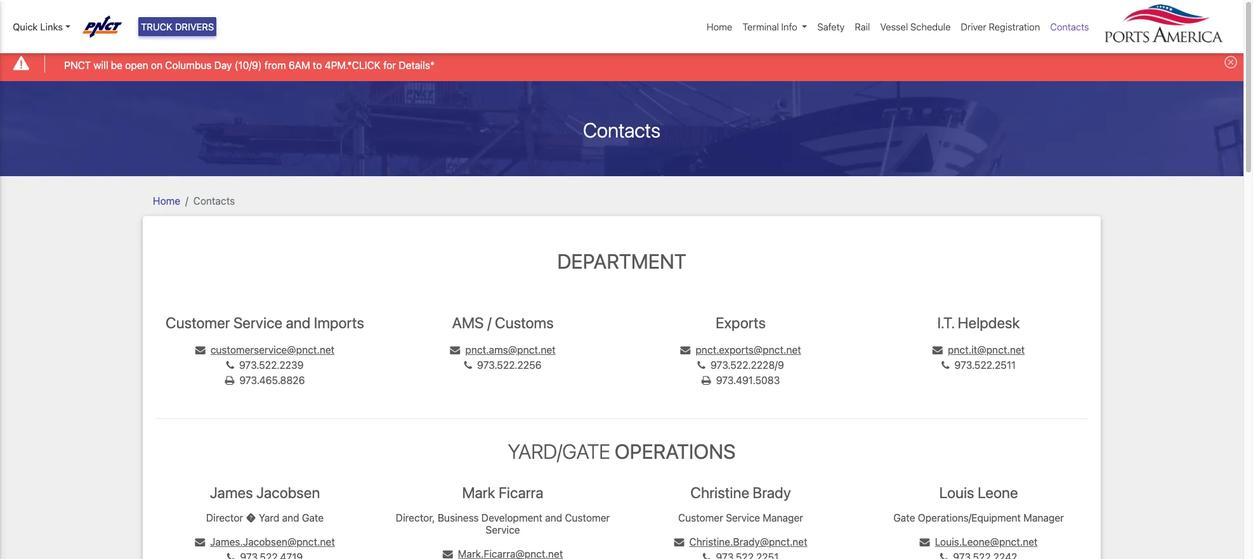 Task type: describe. For each thing, give the bounding box(es) containing it.
james.jacobsen@pnct.net
[[210, 537, 335, 549]]

director
[[206, 513, 243, 524]]

pnct.exports@pnct.net link
[[681, 345, 802, 356]]

development
[[482, 513, 543, 524]]

details*
[[399, 59, 435, 71]]

pnct will be open on columbus day (10/9) from 6am to 4pm.*click for details* alert
[[0, 47, 1244, 81]]

envelope image for mark ficarra
[[443, 550, 453, 560]]

973.465.8826
[[240, 375, 305, 387]]

i.t. helpdesk
[[938, 314, 1021, 332]]

phone image down james.jacobsen@pnct.net link
[[227, 553, 235, 560]]

ams / customs
[[452, 314, 554, 332]]

will
[[94, 59, 108, 71]]

phone image inside 973.522.2256 link
[[464, 360, 472, 371]]

louis
[[940, 485, 975, 502]]

louis.leone@pnct.net
[[936, 537, 1038, 549]]

vessel schedule link
[[876, 15, 956, 39]]

973.522.2511 link
[[942, 360, 1016, 371]]

imports
[[314, 314, 364, 332]]

louis leone
[[940, 485, 1019, 502]]

rail
[[855, 21, 871, 32]]

christine brady
[[691, 485, 791, 502]]

print image for exports
[[702, 376, 711, 386]]

schedule
[[911, 21, 951, 32]]

customerservice@pnct.net
[[211, 345, 335, 356]]

pnct will be open on columbus day (10/9) from 6am to 4pm.*click for details* link
[[64, 58, 435, 73]]

safety link
[[813, 15, 850, 39]]

973.522.2256 link
[[464, 360, 542, 371]]

customer service manager
[[679, 513, 804, 524]]

be
[[111, 59, 123, 71]]

and up customerservice@pnct.net
[[286, 314, 311, 332]]

james.jacobsen@pnct.net link
[[195, 537, 335, 549]]

james
[[210, 485, 253, 502]]

pnct will be open on columbus day (10/9) from 6am to 4pm.*click for details*
[[64, 59, 435, 71]]

rail link
[[850, 15, 876, 39]]

leone
[[978, 485, 1019, 502]]

from
[[265, 59, 286, 71]]

to
[[313, 59, 322, 71]]

phone image for customer service and imports
[[226, 360, 234, 371]]

�
[[246, 513, 256, 524]]

exports
[[716, 314, 766, 332]]

(10/9)
[[235, 59, 262, 71]]

vessel schedule
[[881, 21, 951, 32]]

973.522.2228/9
[[711, 360, 785, 371]]

1 vertical spatial contacts
[[584, 118, 661, 142]]

vessel
[[881, 21, 909, 32]]

envelope image for james jacobsen
[[195, 538, 205, 548]]

director, business development and  customer service
[[396, 513, 610, 537]]

2 gate from the left
[[894, 513, 916, 524]]

terminal info
[[743, 21, 798, 32]]

links
[[40, 21, 63, 32]]

pnct.ams@pnct.net link
[[450, 345, 556, 356]]

ficarra
[[499, 485, 544, 502]]

quick
[[13, 21, 38, 32]]

pnct.exports@pnct.net
[[696, 345, 802, 356]]

drivers
[[175, 21, 214, 32]]

2 vertical spatial contacts
[[193, 195, 235, 207]]

print image for customer service and imports
[[225, 376, 235, 386]]

for
[[384, 59, 396, 71]]

and for james jacobsen
[[282, 513, 299, 524]]

973.522.2511
[[955, 360, 1016, 371]]

gate operations/equipment manager
[[894, 513, 1065, 524]]

envelope image for customer
[[195, 345, 206, 355]]

operations
[[615, 440, 736, 464]]

pnct
[[64, 59, 91, 71]]

customer inside the director, business development and  customer service
[[565, 513, 610, 524]]

973.491.5083
[[717, 375, 780, 387]]

driver registration link
[[956, 15, 1046, 39]]

1 horizontal spatial home
[[707, 21, 733, 32]]

customer service and imports
[[166, 314, 364, 332]]

columbus
[[165, 59, 212, 71]]

customs
[[495, 314, 554, 332]]

business
[[438, 513, 479, 524]]

christine.brady@pnct.net
[[690, 537, 808, 549]]

/
[[488, 314, 492, 332]]

brady
[[753, 485, 791, 502]]

2 horizontal spatial contacts
[[1051, 21, 1090, 32]]

and for mark ficarra
[[545, 513, 563, 524]]

truck drivers
[[141, 21, 214, 32]]

driver registration
[[961, 21, 1041, 32]]

ams
[[452, 314, 484, 332]]

quick links link
[[13, 20, 70, 34]]

day
[[214, 59, 232, 71]]

envelope image inside the pnct.exports@pnct.net link
[[681, 345, 691, 355]]

4pm.*click
[[325, 59, 381, 71]]

open
[[125, 59, 148, 71]]

1 gate from the left
[[302, 513, 324, 524]]

service for manager
[[726, 513, 761, 524]]



Task type: vqa. For each thing, say whether or not it's contained in the screenshot.


Task type: locate. For each thing, give the bounding box(es) containing it.
envelope image
[[195, 345, 206, 355], [450, 345, 461, 355], [933, 345, 943, 355], [675, 538, 685, 548], [920, 538, 930, 548]]

terminal
[[743, 21, 779, 32]]

print image down 973.522.2228/9 link
[[702, 376, 711, 386]]

1 vertical spatial home link
[[153, 195, 180, 207]]

safety
[[818, 21, 845, 32]]

yard/gate operations
[[508, 440, 736, 464]]

terminal info link
[[738, 15, 813, 39]]

yard/gate
[[508, 440, 611, 464]]

0 vertical spatial envelope image
[[681, 345, 691, 355]]

2 horizontal spatial customer
[[679, 513, 724, 524]]

phone image down pnct.it@pnct.net link
[[942, 360, 950, 371]]

0 horizontal spatial print image
[[225, 376, 235, 386]]

2 horizontal spatial service
[[726, 513, 761, 524]]

operations/equipment
[[918, 513, 1021, 524]]

envelope image inside james.jacobsen@pnct.net link
[[195, 538, 205, 548]]

home link
[[702, 15, 738, 39], [153, 195, 180, 207]]

manager up louis.leone@pnct.net
[[1024, 513, 1065, 524]]

mark
[[463, 485, 496, 502]]

service down development
[[486, 525, 520, 537]]

i.t.
[[938, 314, 955, 332]]

print image down 973.522.2239 link
[[225, 376, 235, 386]]

1 horizontal spatial customer
[[565, 513, 610, 524]]

envelope image inside christine.brady@pnct.net 'link'
[[675, 538, 685, 548]]

1 horizontal spatial contacts
[[584, 118, 661, 142]]

6am
[[289, 59, 310, 71]]

yard
[[259, 513, 280, 524]]

phone image down customerservice@pnct.net link
[[226, 360, 234, 371]]

louis.leone@pnct.net link
[[920, 537, 1038, 549]]

mark ficarra
[[463, 485, 544, 502]]

1 horizontal spatial service
[[486, 525, 520, 537]]

customer
[[166, 314, 230, 332], [565, 513, 610, 524], [679, 513, 724, 524]]

and
[[286, 314, 311, 332], [282, 513, 299, 524], [545, 513, 563, 524]]

envelope image inside customerservice@pnct.net link
[[195, 345, 206, 355]]

phone image down 'pnct.ams@pnct.net' link
[[464, 360, 472, 371]]

1 horizontal spatial phone image
[[703, 553, 711, 560]]

phone image
[[464, 360, 472, 371], [703, 553, 711, 560]]

truck drivers link
[[138, 17, 217, 36]]

manager for christine brady
[[763, 513, 804, 524]]

quick links
[[13, 21, 63, 32]]

envelope image for i.t.
[[933, 345, 943, 355]]

0 horizontal spatial phone image
[[464, 360, 472, 371]]

1 horizontal spatial print image
[[702, 376, 711, 386]]

envelope image
[[681, 345, 691, 355], [195, 538, 205, 548], [443, 550, 453, 560]]

contacts link
[[1046, 15, 1095, 39]]

0 horizontal spatial envelope image
[[195, 538, 205, 548]]

1 vertical spatial service
[[726, 513, 761, 524]]

and inside the director, business development and  customer service
[[545, 513, 563, 524]]

helpdesk
[[958, 314, 1021, 332]]

close image
[[1225, 56, 1238, 69]]

info
[[782, 21, 798, 32]]

1 print image from the left
[[225, 376, 235, 386]]

0 vertical spatial contacts
[[1051, 21, 1090, 32]]

phone image for i.t. helpdesk
[[942, 360, 950, 371]]

phone image down christine.brady@pnct.net 'link'
[[703, 553, 711, 560]]

0 horizontal spatial contacts
[[193, 195, 235, 207]]

0 vertical spatial phone image
[[464, 360, 472, 371]]

1 horizontal spatial manager
[[1024, 513, 1065, 524]]

customer for customer service and imports
[[166, 314, 230, 332]]

manager for louis leone
[[1024, 513, 1065, 524]]

registration
[[989, 21, 1041, 32]]

0 vertical spatial home link
[[702, 15, 738, 39]]

driver
[[961, 21, 987, 32]]

christine
[[691, 485, 750, 502]]

envelope image for ams
[[450, 345, 461, 355]]

1 horizontal spatial envelope image
[[443, 550, 453, 560]]

0 horizontal spatial manager
[[763, 513, 804, 524]]

0 horizontal spatial service
[[234, 314, 283, 332]]

and right development
[[545, 513, 563, 524]]

phone image down louis.leone@pnct.net link
[[941, 553, 949, 560]]

2 manager from the left
[[1024, 513, 1065, 524]]

0 vertical spatial service
[[234, 314, 283, 332]]

phone image inside 973.522.2228/9 link
[[698, 360, 706, 371]]

christine.brady@pnct.net link
[[675, 537, 808, 549]]

973.522.2228/9 link
[[698, 360, 785, 371]]

and right yard
[[282, 513, 299, 524]]

0 vertical spatial home
[[707, 21, 733, 32]]

1 vertical spatial envelope image
[[195, 538, 205, 548]]

pnct.it@pnct.net
[[948, 345, 1025, 356]]

1 vertical spatial phone image
[[703, 553, 711, 560]]

james jacobsen
[[210, 485, 320, 502]]

service inside the director, business development and  customer service
[[486, 525, 520, 537]]

973.522.2239 link
[[226, 360, 304, 371]]

service up christine.brady@pnct.net 'link'
[[726, 513, 761, 524]]

1 vertical spatial home
[[153, 195, 180, 207]]

service up customerservice@pnct.net link
[[234, 314, 283, 332]]

customer for customer service manager
[[679, 513, 724, 524]]

envelope image inside louis.leone@pnct.net link
[[920, 538, 930, 548]]

envelope image inside 'pnct.ams@pnct.net' link
[[450, 345, 461, 355]]

pnct.ams@pnct.net
[[466, 345, 556, 356]]

1 horizontal spatial gate
[[894, 513, 916, 524]]

973.522.2239
[[239, 360, 304, 371]]

973.522.2256
[[477, 360, 542, 371]]

phone image
[[226, 360, 234, 371], [698, 360, 706, 371], [942, 360, 950, 371], [227, 553, 235, 560], [941, 553, 949, 560]]

service
[[234, 314, 283, 332], [726, 513, 761, 524], [486, 525, 520, 537]]

pnct.it@pnct.net link
[[933, 345, 1025, 356]]

0 horizontal spatial home
[[153, 195, 180, 207]]

phone image down the pnct.exports@pnct.net link
[[698, 360, 706, 371]]

director � yard and gate
[[206, 513, 324, 524]]

director,
[[396, 513, 435, 524]]

truck
[[141, 21, 173, 32]]

0 horizontal spatial gate
[[302, 513, 324, 524]]

1 manager from the left
[[763, 513, 804, 524]]

0 horizontal spatial home link
[[153, 195, 180, 207]]

0 horizontal spatial customer
[[166, 314, 230, 332]]

envelope image inside pnct.it@pnct.net link
[[933, 345, 943, 355]]

phone image for exports
[[698, 360, 706, 371]]

manager down brady
[[763, 513, 804, 524]]

phone image inside 973.522.2511 link
[[942, 360, 950, 371]]

on
[[151, 59, 163, 71]]

2 vertical spatial envelope image
[[443, 550, 453, 560]]

2 print image from the left
[[702, 376, 711, 386]]

1 horizontal spatial home link
[[702, 15, 738, 39]]

home
[[707, 21, 733, 32], [153, 195, 180, 207]]

2 vertical spatial service
[[486, 525, 520, 537]]

department
[[558, 249, 687, 273]]

jacobsen
[[256, 485, 320, 502]]

phone image inside 973.522.2239 link
[[226, 360, 234, 371]]

contacts
[[1051, 21, 1090, 32], [584, 118, 661, 142], [193, 195, 235, 207]]

service for and
[[234, 314, 283, 332]]

2 horizontal spatial envelope image
[[681, 345, 691, 355]]

gate
[[302, 513, 324, 524], [894, 513, 916, 524]]

customerservice@pnct.net link
[[195, 345, 335, 356]]

print image
[[225, 376, 235, 386], [702, 376, 711, 386]]



